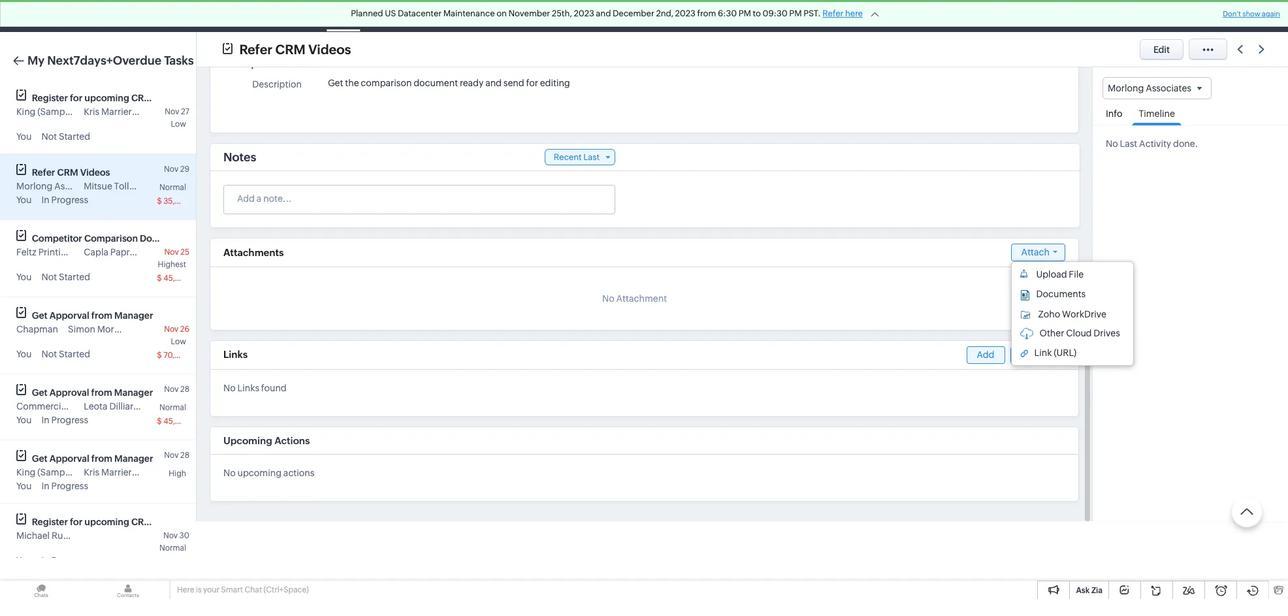 Task type: locate. For each thing, give the bounding box(es) containing it.
webinars inside register for upcoming crm webinars nov 27
[[154, 93, 195, 103]]

1 $ from the top
[[157, 197, 162, 206]]

associates up timeline link
[[1147, 83, 1192, 93]]

and left send
[[486, 78, 502, 88]]

send
[[504, 78, 525, 88]]

1 vertical spatial videos
[[80, 167, 110, 178]]

1 horizontal spatial morlong
[[1109, 83, 1145, 93]]

0 vertical spatial upcoming
[[85, 93, 129, 103]]

1 45,000.00 from the top
[[164, 274, 203, 283]]

get inside get apporval from manager nov 26
[[32, 310, 48, 321]]

2 vertical spatial manager
[[114, 454, 153, 464]]

no last activity done.
[[1107, 139, 1199, 149]]

$ 45,000.00 down highest
[[157, 274, 203, 283]]

2 not from the top
[[41, 272, 57, 282]]

0 vertical spatial tasks
[[332, 11, 355, 21]]

2 28 from the top
[[180, 451, 190, 460]]

25
[[180, 248, 190, 257]]

started down simon
[[59, 349, 90, 360]]

kris marrier (sample) down get apporval from manager
[[84, 467, 172, 478]]

2 vertical spatial started
[[59, 349, 90, 360]]

for inside register for upcoming crm webinars nov 27
[[70, 93, 83, 103]]

chat
[[245, 586, 262, 595]]

analytics link
[[522, 0, 582, 32]]

started for printing
[[59, 272, 90, 282]]

in up competitor
[[41, 195, 50, 205]]

kris marrier (sample) down my next7days+overdue tasks
[[84, 107, 172, 117]]

enterprise-
[[980, 6, 1023, 16]]

progress down get apporval from manager
[[51, 481, 88, 492]]

in progress down commercial press
[[41, 415, 88, 426]]

2 horizontal spatial refer
[[823, 8, 844, 18]]

pm left pst.
[[790, 8, 802, 18]]

nov 28 down "$ 70,000.00" on the left bottom of the page
[[164, 385, 190, 394]]

description for description
[[253, 79, 302, 90]]

1 marrier from the top
[[101, 107, 132, 117]]

0 vertical spatial morlong
[[1109, 83, 1145, 93]]

0 vertical spatial register
[[32, 93, 68, 103]]

nov left the '26'
[[164, 325, 179, 334]]

kris marrier (sample) for in progress
[[84, 467, 172, 478]]

normal right dilliard on the left bottom of the page
[[159, 403, 186, 412]]

upcoming up michael ruta (sample) normal
[[85, 517, 129, 527]]

register up "ruta"
[[32, 517, 68, 527]]

09:30
[[763, 8, 788, 18]]

2 kris from the top
[[84, 467, 99, 478]]

apporval for get apporval from manager nov 26
[[50, 310, 89, 321]]

nov inside "register for upcoming crm webinars nov 30"
[[163, 531, 178, 541]]

king (sample) down my at top left
[[16, 107, 75, 117]]

not started down register for upcoming crm webinars nov 27
[[41, 131, 90, 142]]

progress
[[51, 195, 88, 205], [51, 415, 88, 426], [51, 481, 88, 492], [51, 556, 88, 566]]

1 vertical spatial low
[[171, 337, 186, 346]]

here
[[846, 8, 863, 18]]

$ 70,000.00
[[157, 351, 203, 360]]

28 up high
[[180, 451, 190, 460]]

3 you from the top
[[16, 272, 32, 282]]

1 in from the top
[[41, 195, 50, 205]]

2 in progress from the top
[[41, 415, 88, 426]]

register for upcoming crm webinars nov 27
[[32, 93, 195, 116]]

upload file
[[1037, 269, 1085, 280]]

manager down leota dilliard (sample)
[[114, 454, 153, 464]]

low for kris marrier (sample)
[[171, 120, 186, 129]]

get up "chapman"
[[32, 310, 48, 321]]

1 28 from the top
[[180, 385, 190, 394]]

refer crm videos up information
[[240, 42, 351, 57]]

videos
[[308, 42, 351, 57], [80, 167, 110, 178]]

0 vertical spatial nov 28
[[164, 385, 190, 394]]

register inside register for upcoming crm webinars nov 27
[[32, 93, 68, 103]]

4 in progress from the top
[[41, 556, 88, 566]]

webinars up 30
[[154, 517, 195, 527]]

kris down get apporval from manager
[[84, 467, 99, 478]]

normal inside michael ruta (sample) normal
[[159, 544, 186, 553]]

other cloud drives
[[1040, 328, 1121, 338]]

0 vertical spatial $ 45,000.00
[[157, 274, 203, 283]]

1 apporval from the top
[[50, 310, 89, 321]]

1 vertical spatial morlong
[[16, 181, 52, 192]]

$ 35,000.00
[[157, 197, 203, 206]]

for for started
[[70, 93, 83, 103]]

crm inside register for upcoming crm webinars nov 27
[[131, 93, 152, 103]]

november
[[509, 8, 551, 18]]

workdrive
[[1063, 309, 1107, 319]]

manager up leota dilliard (sample)
[[114, 388, 153, 398]]

nov 29
[[164, 165, 190, 174]]

2 marrier from the top
[[101, 467, 132, 478]]

0 vertical spatial king
[[16, 107, 36, 117]]

king (sample)
[[16, 107, 75, 117], [16, 467, 75, 478]]

1 kris marrier (sample) from the top
[[84, 107, 172, 117]]

4 $ from the top
[[157, 417, 162, 426]]

1 vertical spatial apporval
[[50, 454, 89, 464]]

normal for mitsue tollner (sample)
[[159, 183, 186, 192]]

0 vertical spatial morlong associates
[[1109, 83, 1192, 93]]

28 for kris marrier (sample)
[[180, 451, 190, 460]]

progress down "ruta"
[[51, 556, 88, 566]]

apporval down press
[[50, 454, 89, 464]]

1 vertical spatial refer
[[240, 42, 273, 57]]

last left the activity
[[1121, 139, 1138, 149]]

register down my at top left
[[32, 93, 68, 103]]

0 vertical spatial not
[[41, 131, 57, 142]]

1 vertical spatial 45,000.00
[[164, 417, 203, 426]]

upcoming for started
[[85, 93, 129, 103]]

marrier for in progress
[[101, 467, 132, 478]]

1 vertical spatial last
[[584, 152, 600, 162]]

1 vertical spatial kris
[[84, 467, 99, 478]]

get for get apporval from manager nov 26
[[32, 310, 48, 321]]

webinars for not started
[[154, 93, 195, 103]]

feltz printing service
[[16, 247, 105, 258]]

nov down "$ 70,000.00" on the left bottom of the page
[[164, 385, 179, 394]]

nov 28 up high
[[164, 451, 190, 460]]

2 vertical spatial refer
[[32, 167, 55, 178]]

2 nov 28 from the top
[[164, 451, 190, 460]]

1 vertical spatial links
[[238, 383, 260, 393]]

from for get apporval from manager nov 26
[[91, 310, 112, 321]]

no
[[1107, 139, 1119, 149], [603, 293, 615, 304], [224, 383, 236, 393], [224, 468, 236, 478]]

notes
[[224, 150, 256, 164]]

webinars inside "register for upcoming crm webinars nov 30"
[[154, 517, 195, 527]]

information
[[276, 59, 328, 69]]

1 webinars from the top
[[154, 93, 195, 103]]

$ for morasca
[[157, 351, 162, 360]]

low down 27
[[171, 120, 186, 129]]

quotes
[[651, 11, 682, 21]]

services
[[778, 11, 814, 21]]

1 $ 45,000.00 from the top
[[157, 274, 203, 283]]

1 king from the top
[[16, 107, 36, 117]]

1 vertical spatial started
[[59, 272, 90, 282]]

in progress down mitsue
[[41, 195, 88, 205]]

previous record image
[[1238, 45, 1244, 54]]

1 vertical spatial $ 45,000.00
[[157, 417, 203, 426]]

0 vertical spatial webinars
[[154, 93, 195, 103]]

register inside "register for upcoming crm webinars nov 30"
[[32, 517, 68, 527]]

1 started from the top
[[59, 131, 90, 142]]

2 apporval from the top
[[50, 454, 89, 464]]

press
[[70, 401, 93, 412]]

not started down 'feltz printing service'
[[41, 272, 90, 282]]

from up morasca
[[91, 310, 112, 321]]

(sample)
[[37, 107, 75, 117], [134, 107, 172, 117], [145, 181, 183, 192], [149, 247, 187, 258], [135, 324, 173, 335], [141, 401, 179, 412], [37, 467, 75, 478], [134, 467, 172, 478], [73, 531, 111, 541]]

kris down next7days+overdue
[[84, 107, 99, 117]]

1 horizontal spatial last
[[1121, 139, 1138, 149]]

from down leota
[[91, 454, 112, 464]]

progress down press
[[51, 415, 88, 426]]

again
[[1263, 10, 1281, 18]]

2 normal from the top
[[159, 403, 186, 412]]

0 vertical spatial 45,000.00
[[164, 274, 203, 283]]

progress for associates
[[51, 195, 88, 205]]

1 horizontal spatial pm
[[790, 8, 802, 18]]

4 in from the top
[[41, 556, 50, 566]]

pm left to
[[739, 8, 752, 18]]

manager
[[114, 310, 153, 321], [114, 388, 153, 398], [114, 454, 153, 464]]

1 horizontal spatial refer
[[240, 42, 273, 57]]

0 vertical spatial started
[[59, 131, 90, 142]]

1 vertical spatial not started
[[41, 272, 90, 282]]

0 vertical spatial normal
[[159, 183, 186, 192]]

orders
[[728, 11, 757, 21]]

0 horizontal spatial tasks
[[164, 54, 194, 67]]

0 horizontal spatial last
[[584, 152, 600, 162]]

1 horizontal spatial associates
[[1147, 83, 1192, 93]]

marrier down get apporval from manager
[[101, 467, 132, 478]]

show
[[1243, 10, 1261, 18]]

7 you from the top
[[16, 556, 32, 566]]

marrier for not started
[[101, 107, 132, 117]]

1 vertical spatial not
[[41, 272, 57, 282]]

nov
[[165, 107, 179, 116], [164, 165, 179, 174], [164, 248, 179, 257], [164, 325, 179, 334], [164, 385, 179, 394], [164, 451, 179, 460], [163, 531, 178, 541]]

upload
[[1037, 269, 1068, 280]]

1 king (sample) from the top
[[16, 107, 75, 117]]

0 vertical spatial marrier
[[101, 107, 132, 117]]

1 kris from the top
[[84, 107, 99, 117]]

for right send
[[527, 78, 539, 88]]

1 normal from the top
[[159, 183, 186, 192]]

dilliard
[[109, 401, 139, 412]]

2 register from the top
[[32, 517, 68, 527]]

for up "ruta"
[[70, 517, 83, 527]]

mitsue
[[84, 181, 112, 192]]

apporval inside get apporval from manager nov 26
[[50, 310, 89, 321]]

morlong up info link
[[1109, 83, 1145, 93]]

0 vertical spatial apporval
[[50, 310, 89, 321]]

1 not from the top
[[41, 131, 57, 142]]

king up michael
[[16, 467, 36, 478]]

3 $ from the top
[[157, 351, 162, 360]]

marketplace element
[[1169, 0, 1196, 32]]

2 $ from the top
[[157, 274, 162, 283]]

nov inside competitor comparison document nov 25
[[164, 248, 179, 257]]

2 vertical spatial not
[[41, 349, 57, 360]]

started down register for upcoming crm webinars nov 27
[[59, 131, 90, 142]]

1 vertical spatial normal
[[159, 403, 186, 412]]

45,000.00 for leota dilliard (sample)
[[164, 417, 203, 426]]

2 webinars from the top
[[154, 517, 195, 527]]

1 low from the top
[[171, 120, 186, 129]]

0 vertical spatial description
[[224, 59, 274, 69]]

upcoming down upcoming actions
[[238, 468, 282, 478]]

1 vertical spatial for
[[70, 93, 83, 103]]

manager inside get apporval from manager nov 26
[[114, 310, 153, 321]]

2 started from the top
[[59, 272, 90, 282]]

get
[[328, 78, 343, 88], [32, 310, 48, 321], [32, 388, 48, 398], [32, 454, 48, 464]]

1 vertical spatial king
[[16, 467, 36, 478]]

morlong associates up timeline link
[[1109, 83, 1192, 93]]

1 vertical spatial and
[[486, 78, 502, 88]]

from up leota
[[91, 388, 112, 398]]

recent
[[554, 152, 582, 162]]

25th,
[[552, 8, 572, 18]]

morlong associates up competitor
[[16, 181, 100, 192]]

28
[[180, 385, 190, 394], [180, 451, 190, 460]]

1 vertical spatial webinars
[[154, 517, 195, 527]]

0 vertical spatial king (sample)
[[16, 107, 75, 117]]

1 horizontal spatial refer crm videos
[[240, 42, 351, 57]]

profile image
[[1222, 0, 1259, 32]]

normal up $ 35,000.00
[[159, 183, 186, 192]]

my
[[27, 54, 45, 67]]

3 normal from the top
[[159, 544, 186, 553]]

webinars up 27
[[154, 93, 195, 103]]

associates left tollner
[[54, 181, 100, 192]]

2 in from the top
[[41, 415, 50, 426]]

0 vertical spatial not started
[[41, 131, 90, 142]]

from for get apporval from manager
[[91, 454, 112, 464]]

no down info
[[1107, 139, 1119, 149]]

document
[[414, 78, 458, 88]]

tasks up 27
[[164, 54, 194, 67]]

setup element
[[1196, 0, 1222, 32]]

in progress down get apporval from manager
[[41, 481, 88, 492]]

upcoming inside register for upcoming crm webinars nov 27
[[85, 93, 129, 103]]

upcoming inside "register for upcoming crm webinars nov 30"
[[85, 517, 129, 527]]

2 $ 45,000.00 from the top
[[157, 417, 203, 426]]

king down my at top left
[[16, 107, 36, 117]]

0 vertical spatial refer
[[823, 8, 844, 18]]

cloud
[[1067, 328, 1093, 338]]

videos up mitsue
[[80, 167, 110, 178]]

recent last
[[554, 152, 600, 162]]

3 progress from the top
[[51, 481, 88, 492]]

your
[[203, 586, 220, 595]]

4 you from the top
[[16, 349, 32, 360]]

manager up simon morasca (sample)
[[114, 310, 153, 321]]

1 vertical spatial morlong associates
[[16, 181, 100, 192]]

2 vertical spatial for
[[70, 517, 83, 527]]

2 king (sample) from the top
[[16, 467, 75, 478]]

get apporval from manager nov 26
[[32, 310, 190, 334]]

kris marrier (sample) for not started
[[84, 107, 172, 117]]

calls link
[[426, 0, 468, 32]]

1 vertical spatial king (sample)
[[16, 467, 75, 478]]

45,000.00
[[164, 274, 203, 283], [164, 417, 203, 426]]

1 vertical spatial register
[[32, 517, 68, 527]]

28 for leota dilliard (sample)
[[180, 385, 190, 394]]

0 vertical spatial kris
[[84, 107, 99, 117]]

webinars for in progress
[[154, 517, 195, 527]]

started down 'feltz printing service'
[[59, 272, 90, 282]]

$ for paprocki
[[157, 274, 162, 283]]

1 vertical spatial nov 28
[[164, 451, 190, 460]]

0 vertical spatial 28
[[180, 385, 190, 394]]

2 kris marrier (sample) from the top
[[84, 467, 172, 478]]

for inside "register for upcoming crm webinars nov 30"
[[70, 517, 83, 527]]

register for upcoming crm webinars nov 30
[[32, 517, 195, 541]]

meetings
[[376, 11, 416, 21]]

no for no links found
[[224, 383, 236, 393]]

in down commercial
[[41, 415, 50, 426]]

tasks left us
[[332, 11, 355, 21]]

0 vertical spatial manager
[[114, 310, 153, 321]]

get for get approval from manager
[[32, 388, 48, 398]]

projects link
[[824, 0, 880, 32]]

morlong associates inside "field"
[[1109, 83, 1192, 93]]

not
[[41, 131, 57, 142], [41, 272, 57, 282], [41, 349, 57, 360]]

don't show again
[[1224, 10, 1281, 18]]

3 in progress from the top
[[41, 481, 88, 492]]

no left attachment
[[603, 293, 615, 304]]

2023 right 2nd,
[[676, 8, 696, 18]]

for
[[527, 78, 539, 88], [70, 93, 83, 103], [70, 517, 83, 527]]

no left found
[[224, 383, 236, 393]]

1 horizontal spatial tasks
[[332, 11, 355, 21]]

normal down 30
[[159, 544, 186, 553]]

highest
[[158, 260, 186, 269]]

morlong up competitor
[[16, 181, 52, 192]]

no down upcoming
[[224, 468, 236, 478]]

1 not started from the top
[[41, 131, 90, 142]]

pm
[[739, 8, 752, 18], [790, 8, 802, 18]]

0 horizontal spatial pm
[[739, 8, 752, 18]]

nov up high
[[164, 451, 179, 460]]

1 register from the top
[[32, 93, 68, 103]]

$ 45,000.00 down leota dilliard (sample)
[[157, 417, 203, 426]]

links left found
[[238, 383, 260, 393]]

get up commercial
[[32, 388, 48, 398]]

1 in progress from the top
[[41, 195, 88, 205]]

4 progress from the top
[[51, 556, 88, 566]]

signals element
[[1118, 0, 1143, 32]]

2 vertical spatial normal
[[159, 544, 186, 553]]

maintenance
[[444, 8, 495, 18]]

get down commercial
[[32, 454, 48, 464]]

december
[[613, 8, 655, 18]]

upcoming
[[85, 93, 129, 103], [238, 468, 282, 478], [85, 517, 129, 527]]

0 vertical spatial kris marrier (sample)
[[84, 107, 172, 117]]

kris
[[84, 107, 99, 117], [84, 467, 99, 478]]

0 vertical spatial and
[[596, 8, 611, 18]]

not started down simon
[[41, 349, 90, 360]]

Add a note... field
[[224, 192, 614, 205]]

0 horizontal spatial morlong
[[16, 181, 52, 192]]

2 progress from the top
[[51, 415, 88, 426]]

links up no links found
[[224, 349, 248, 360]]

in down michael
[[41, 556, 50, 566]]

2 king from the top
[[16, 467, 36, 478]]

1 nov 28 from the top
[[164, 385, 190, 394]]

2 2023 from the left
[[676, 8, 696, 18]]

1 vertical spatial description
[[253, 79, 302, 90]]

0 vertical spatial low
[[171, 120, 186, 129]]

tollner
[[114, 181, 143, 192]]

0 vertical spatial for
[[527, 78, 539, 88]]

description down the description information
[[253, 79, 302, 90]]

2 vertical spatial upcoming
[[85, 517, 129, 527]]

2 vertical spatial not started
[[41, 349, 90, 360]]

videos up information
[[308, 42, 351, 57]]

1 vertical spatial kris marrier (sample)
[[84, 467, 172, 478]]

2 45,000.00 from the top
[[164, 417, 203, 426]]

add link
[[967, 346, 1006, 364]]

26
[[180, 325, 190, 334]]

info
[[1107, 109, 1123, 119]]

1 horizontal spatial and
[[596, 8, 611, 18]]

1 progress from the top
[[51, 195, 88, 205]]

$ 45,000.00 for leota dilliard (sample)
[[157, 417, 203, 426]]

2 low from the top
[[171, 337, 186, 346]]

last right recent
[[584, 152, 600, 162]]

nov left 29
[[164, 165, 179, 174]]

here is your smart chat (ctrl+space)
[[177, 586, 309, 595]]

and
[[596, 8, 611, 18], [486, 78, 502, 88]]

28 down 70,000.00
[[180, 385, 190, 394]]

nov up highest
[[164, 248, 179, 257]]

no for no last activity done.
[[1107, 139, 1119, 149]]

$ down leota dilliard (sample)
[[157, 417, 162, 426]]

kris for not started
[[84, 107, 99, 117]]

0 horizontal spatial morlong associates
[[16, 181, 100, 192]]

services link
[[767, 0, 824, 32]]

0 vertical spatial last
[[1121, 139, 1138, 149]]

3 in from the top
[[41, 481, 50, 492]]

2023 right 25th,
[[574, 8, 595, 18]]

$ left the 35,000.00
[[157, 197, 162, 206]]

$ down highest
[[157, 274, 162, 283]]

in up michael
[[41, 481, 50, 492]]

in progress for press
[[41, 415, 88, 426]]

in progress down "ruta"
[[41, 556, 88, 566]]

$ left 70,000.00
[[157, 351, 162, 360]]

3 started from the top
[[59, 349, 90, 360]]

nov left 27
[[165, 107, 179, 116]]

low
[[171, 120, 186, 129], [171, 337, 186, 346]]

nov left 30
[[163, 531, 178, 541]]

1 horizontal spatial 2023
[[676, 8, 696, 18]]

Morlong Associates field
[[1103, 77, 1212, 99]]

1 horizontal spatial videos
[[308, 42, 351, 57]]

apporval up simon
[[50, 310, 89, 321]]

from inside get apporval from manager nov 26
[[91, 310, 112, 321]]

ruta
[[52, 531, 71, 541]]

progress down mitsue
[[51, 195, 88, 205]]

1 vertical spatial refer crm videos
[[32, 167, 110, 178]]

apporval for get apporval from manager
[[50, 454, 89, 464]]

get left the
[[328, 78, 343, 88]]

0 vertical spatial associates
[[1147, 83, 1192, 93]]

1 vertical spatial 28
[[180, 451, 190, 460]]

0 vertical spatial links
[[224, 349, 248, 360]]

(sample) inside michael ruta (sample) normal
[[73, 531, 111, 541]]

upcoming down next7days+overdue
[[85, 93, 129, 103]]

description left information
[[224, 59, 274, 69]]

and left december
[[596, 8, 611, 18]]

morlong associates
[[1109, 83, 1192, 93], [16, 181, 100, 192]]

low up "$ 70,000.00" on the left bottom of the page
[[171, 337, 186, 346]]

for down next7days+overdue
[[70, 93, 83, 103]]

last for no
[[1121, 139, 1138, 149]]

0 horizontal spatial associates
[[54, 181, 100, 192]]

not for printing
[[41, 272, 57, 282]]

2 not started from the top
[[41, 272, 90, 282]]

1 vertical spatial manager
[[114, 388, 153, 398]]

king (sample) down get apporval from manager
[[16, 467, 75, 478]]

projects
[[835, 11, 869, 21]]

0 horizontal spatial 2023
[[574, 8, 595, 18]]

associates inside "field"
[[1147, 83, 1192, 93]]

1 vertical spatial marrier
[[101, 467, 132, 478]]

refer
[[823, 8, 844, 18], [240, 42, 273, 57], [32, 167, 55, 178]]

no for no attachment
[[603, 293, 615, 304]]

45,000.00 down highest
[[164, 274, 203, 283]]

in for king
[[41, 481, 50, 492]]

1 horizontal spatial morlong associates
[[1109, 83, 1192, 93]]



Task type: describe. For each thing, give the bounding box(es) containing it.
feltz
[[16, 247, 36, 258]]

get for get apporval from manager
[[32, 454, 48, 464]]

1 vertical spatial tasks
[[164, 54, 194, 67]]

normal for leota dilliard (sample)
[[159, 403, 186, 412]]

(url)
[[1055, 348, 1077, 358]]

pst.
[[804, 8, 821, 18]]

3 not from the top
[[41, 349, 57, 360]]

register for in
[[32, 517, 68, 527]]

on
[[497, 8, 507, 18]]

zoho
[[1039, 309, 1061, 319]]

0 horizontal spatial refer
[[32, 167, 55, 178]]

commercial press
[[16, 401, 93, 412]]

service
[[74, 247, 105, 258]]

zoho workdrive
[[1039, 309, 1107, 319]]

manager for get apporval from manager nov 26
[[114, 310, 153, 321]]

commercial
[[16, 401, 68, 412]]

5 you from the top
[[16, 415, 32, 426]]

file
[[1070, 269, 1085, 280]]

tasks link
[[322, 0, 366, 32]]

manager for get apporval from manager
[[114, 454, 153, 464]]

3 not started from the top
[[41, 349, 90, 360]]

not started for (sample)
[[41, 131, 90, 142]]

from left 6:30
[[698, 8, 717, 18]]

editing
[[540, 78, 570, 88]]

chapman
[[16, 324, 58, 335]]

1 vertical spatial associates
[[54, 181, 100, 192]]

king (sample) for not
[[16, 107, 75, 117]]

progress for (sample)
[[51, 481, 88, 492]]

search image
[[1099, 10, 1110, 22]]

no links found
[[224, 383, 287, 393]]

progress for press
[[51, 415, 88, 426]]

reports link
[[468, 0, 522, 32]]

next record image
[[1260, 45, 1268, 54]]

activity
[[1140, 139, 1172, 149]]

0 horizontal spatial and
[[486, 78, 502, 88]]

signals image
[[1126, 10, 1135, 22]]

capla
[[84, 247, 108, 258]]

michael
[[16, 531, 50, 541]]

$ for dilliard
[[157, 417, 162, 426]]

attach
[[1022, 247, 1050, 258]]

crm link
[[10, 9, 58, 23]]

king for get apporval from manager
[[16, 467, 36, 478]]

document
[[140, 233, 186, 244]]

search element
[[1091, 0, 1118, 32]]

27
[[181, 107, 190, 116]]

timeline link
[[1133, 99, 1182, 126]]

enterprise-trial upgrade
[[980, 6, 1040, 25]]

0 horizontal spatial refer crm videos
[[32, 167, 110, 178]]

$ for tollner
[[157, 197, 162, 206]]

done.
[[1174, 139, 1199, 149]]

comparison
[[84, 233, 138, 244]]

$ 45,000.00 for capla paprocki (sample)
[[157, 274, 203, 283]]

0 horizontal spatial videos
[[80, 167, 110, 178]]

45,000.00 for capla paprocki (sample)
[[164, 274, 203, 283]]

kris for in progress
[[84, 467, 99, 478]]

for for progress
[[70, 517, 83, 527]]

edit
[[1154, 44, 1171, 55]]

analytics
[[532, 11, 571, 21]]

sales orders link
[[693, 0, 767, 32]]

2 pm from the left
[[790, 8, 802, 18]]

low for simon morasca (sample)
[[171, 337, 186, 346]]

approval
[[50, 388, 89, 398]]

nov inside get apporval from manager nov 26
[[164, 325, 179, 334]]

1 you from the top
[[16, 131, 32, 142]]

my next7days+overdue tasks
[[27, 54, 194, 67]]

0 vertical spatial refer crm videos
[[240, 42, 351, 57]]

crm inside "register for upcoming crm webinars nov 30"
[[131, 517, 152, 527]]

contacts image
[[87, 581, 169, 599]]

planned us datacenter maintenance on november 25th, 2023 and december 2nd, 2023 from 6:30 pm to 09:30 pm pst. refer here
[[351, 8, 863, 18]]

info link
[[1100, 99, 1130, 125]]

register for not
[[32, 93, 68, 103]]

6 you from the top
[[16, 481, 32, 492]]

from for get approval from manager
[[91, 388, 112, 398]]

chats image
[[0, 581, 82, 599]]

nov 28 for leota dilliard (sample)
[[164, 385, 190, 394]]

king (sample) for in
[[16, 467, 75, 478]]

don't
[[1224, 10, 1242, 18]]

upcoming actions
[[224, 435, 310, 446]]

in for commercial
[[41, 415, 50, 426]]

create menu image
[[1059, 0, 1091, 32]]

morlong inside "field"
[[1109, 83, 1145, 93]]

refer here link
[[823, 8, 863, 18]]

actions
[[275, 435, 310, 446]]

2nd,
[[657, 8, 674, 18]]

smart
[[221, 586, 243, 595]]

leota dilliard (sample)
[[84, 401, 179, 412]]

here
[[177, 586, 194, 595]]

get apporval from manager
[[32, 454, 153, 464]]

0 vertical spatial videos
[[308, 42, 351, 57]]

don't show again link
[[1224, 10, 1281, 18]]

in progress for (sample)
[[41, 481, 88, 492]]

not for (sample)
[[41, 131, 57, 142]]

actions
[[284, 468, 315, 478]]

trial
[[1023, 6, 1040, 16]]

upcoming for progress
[[85, 517, 129, 527]]

get for get the comparison document ready and send for editing
[[328, 78, 343, 88]]

simon
[[68, 324, 95, 335]]

ask zia
[[1077, 586, 1103, 595]]

no for no upcoming actions
[[224, 468, 236, 478]]

products link
[[582, 0, 641, 32]]

high
[[169, 469, 186, 478]]

manager for get approval from manager
[[114, 388, 153, 398]]

us
[[385, 8, 396, 18]]

get the comparison document ready and send for editing
[[328, 78, 570, 88]]

description information
[[224, 59, 328, 69]]

manage
[[1021, 350, 1056, 360]]

70,000.00
[[164, 351, 203, 360]]

upcoming
[[224, 435, 273, 446]]

1 pm from the left
[[739, 8, 752, 18]]

no attachment
[[603, 293, 667, 304]]

next7days+overdue
[[47, 54, 162, 67]]

competitor
[[32, 233, 82, 244]]

to
[[753, 8, 761, 18]]

calls
[[436, 11, 457, 21]]

sales
[[703, 11, 726, 21]]

(ctrl+space)
[[264, 586, 309, 595]]

king for register for upcoming crm webinars
[[16, 107, 36, 117]]

1 2023 from the left
[[574, 8, 595, 18]]

started for (sample)
[[59, 131, 90, 142]]

other
[[1040, 328, 1065, 338]]

nov 28 for kris marrier (sample)
[[164, 451, 190, 460]]

competitor comparison document nov 25
[[32, 233, 190, 257]]

is
[[196, 586, 202, 595]]

in progress for associates
[[41, 195, 88, 205]]

link
[[1035, 348, 1053, 358]]

description for description information
[[224, 59, 274, 69]]

29
[[180, 165, 190, 174]]

1 vertical spatial upcoming
[[238, 468, 282, 478]]

not started for printing
[[41, 272, 90, 282]]

planned
[[351, 8, 383, 18]]

timeline
[[1140, 109, 1176, 119]]

30
[[179, 531, 190, 541]]

last for recent
[[584, 152, 600, 162]]

drives
[[1094, 328, 1121, 338]]

comparison
[[361, 78, 412, 88]]

ask
[[1077, 586, 1090, 595]]

get approval from manager
[[32, 388, 153, 398]]

2 you from the top
[[16, 195, 32, 205]]

nov inside register for upcoming crm webinars nov 27
[[165, 107, 179, 116]]

add
[[978, 350, 995, 360]]

in for morlong
[[41, 195, 50, 205]]



Task type: vqa. For each thing, say whether or not it's contained in the screenshot.


